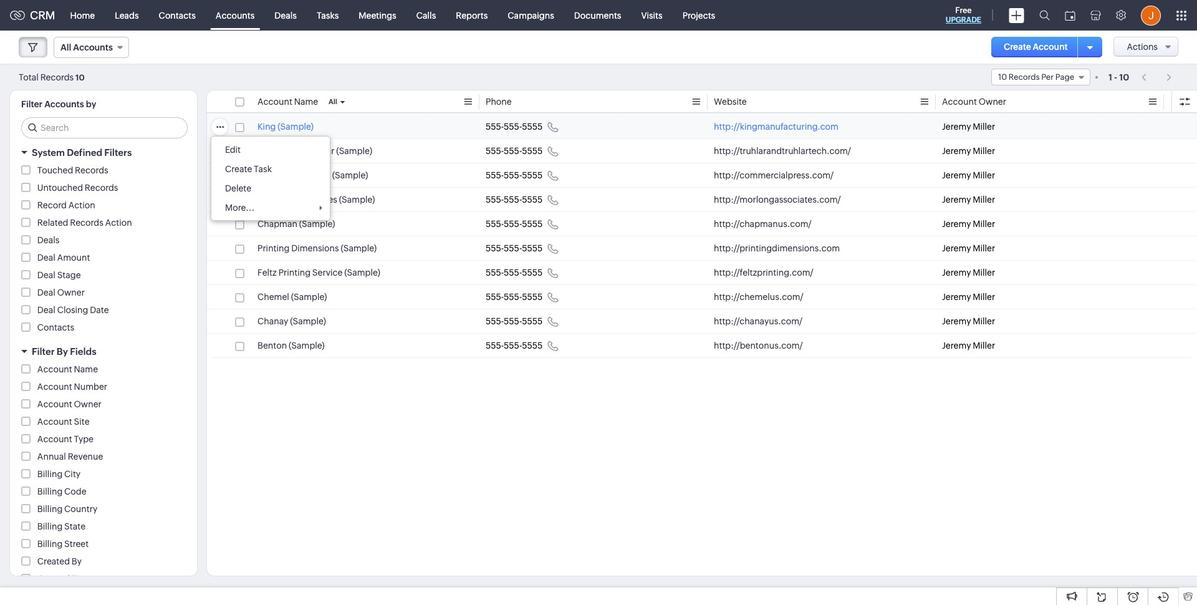 Task type: locate. For each thing, give the bounding box(es) containing it.
filter for filter accounts by
[[21, 99, 43, 109]]

action down untouched records
[[105, 218, 132, 228]]

records down touched records
[[85, 183, 118, 193]]

create task
[[225, 164, 272, 174]]

5 5555 from the top
[[522, 219, 543, 229]]

0 horizontal spatial 10
[[76, 73, 85, 82]]

accounts left by
[[44, 99, 84, 109]]

miller for http://chanayus.com/
[[973, 316, 996, 326]]

1 vertical spatial create
[[225, 164, 252, 174]]

by inside dropdown button
[[57, 346, 68, 357]]

date
[[90, 305, 109, 315]]

created down "created by"
[[37, 574, 70, 584]]

owner
[[979, 97, 1007, 107], [57, 288, 85, 298], [74, 399, 102, 409]]

deal owner
[[37, 288, 85, 298]]

chanay (sample) link
[[258, 315, 326, 328]]

4 billing from the top
[[37, 522, 63, 532]]

1 horizontal spatial account owner
[[943, 97, 1007, 107]]

2 jeremy miller from the top
[[943, 146, 996, 156]]

0 horizontal spatial contacts
[[37, 323, 74, 333]]

1 horizontal spatial contacts
[[159, 10, 196, 20]]

account name for account number
[[37, 364, 98, 374]]

printing dimensions (sample) link
[[258, 242, 377, 255]]

4 miller from the top
[[973, 195, 996, 205]]

jeremy for http://printingdimensions.com
[[943, 243, 972, 253]]

2 555-555-5555 from the top
[[486, 146, 543, 156]]

3 jeremy from the top
[[943, 170, 972, 180]]

2 deal from the top
[[37, 270, 55, 280]]

create for create task
[[225, 164, 252, 174]]

and
[[288, 146, 305, 156]]

1 555-555-5555 from the top
[[486, 122, 543, 132]]

name left all
[[294, 97, 318, 107]]

10 right the '-'
[[1120, 72, 1130, 82]]

deal left stage
[[37, 270, 55, 280]]

chapman (sample)
[[258, 219, 335, 229]]

(sample) up printing dimensions (sample)
[[299, 219, 335, 229]]

contacts down closing
[[37, 323, 74, 333]]

(sample) up and
[[278, 122, 314, 132]]

8 jeremy from the top
[[943, 292, 972, 302]]

0 vertical spatial created
[[37, 557, 70, 566]]

1 horizontal spatial accounts
[[216, 10, 255, 20]]

state
[[64, 522, 86, 532]]

8 jeremy miller from the top
[[943, 292, 996, 302]]

10 5555 from the top
[[522, 341, 543, 351]]

jeremy for http://bentonus.com/
[[943, 341, 972, 351]]

5 billing from the top
[[37, 539, 63, 549]]

Search text field
[[22, 118, 187, 138]]

billing up "created by"
[[37, 539, 63, 549]]

1 jeremy miller from the top
[[943, 122, 996, 132]]

filter accounts by
[[21, 99, 96, 109]]

phone
[[486, 97, 512, 107]]

site
[[74, 417, 90, 427]]

1 horizontal spatial truhlar
[[306, 146, 335, 156]]

0 horizontal spatial by
[[57, 346, 68, 357]]

http://feltzprinting.com/ link
[[714, 266, 814, 279]]

deals down related
[[37, 235, 60, 245]]

0 vertical spatial account owner
[[943, 97, 1007, 107]]

delete
[[225, 183, 252, 193]]

printing dimensions (sample)
[[258, 243, 377, 253]]

555-555-5555 for chanay (sample)
[[486, 316, 543, 326]]

4 555-555-5555 from the top
[[486, 195, 543, 205]]

7 5555 from the top
[[522, 268, 543, 278]]

jeremy for http://chemelus.com/
[[943, 292, 972, 302]]

fields
[[70, 346, 96, 357]]

deals left tasks
[[275, 10, 297, 20]]

9 miller from the top
[[973, 316, 996, 326]]

2 created from the top
[[37, 574, 70, 584]]

created for created time
[[37, 574, 70, 584]]

record
[[37, 200, 67, 210]]

0 vertical spatial action
[[68, 200, 95, 210]]

2 truhlar from the left
[[306, 146, 335, 156]]

account
[[1033, 42, 1069, 52], [258, 97, 293, 107], [943, 97, 978, 107], [37, 364, 72, 374], [37, 382, 72, 392], [37, 399, 72, 409], [37, 417, 72, 427], [37, 434, 72, 444]]

7 jeremy miller from the top
[[943, 268, 996, 278]]

1 - 10
[[1109, 72, 1130, 82]]

miller
[[973, 122, 996, 132], [973, 146, 996, 156], [973, 170, 996, 180], [973, 195, 996, 205], [973, 219, 996, 229], [973, 243, 996, 253], [973, 268, 996, 278], [973, 292, 996, 302], [973, 316, 996, 326], [973, 341, 996, 351]]

tasks
[[317, 10, 339, 20]]

billing for billing code
[[37, 487, 63, 497]]

1 vertical spatial action
[[105, 218, 132, 228]]

1 vertical spatial deals
[[37, 235, 60, 245]]

(sample) down chemel (sample) on the top
[[290, 316, 326, 326]]

0 vertical spatial create
[[1004, 42, 1032, 52]]

0 vertical spatial by
[[57, 346, 68, 357]]

555-555-5555 for king (sample)
[[486, 122, 543, 132]]

(sample) right associates
[[339, 195, 375, 205]]

home link
[[60, 0, 105, 30]]

1 created from the top
[[37, 557, 70, 566]]

filter left fields
[[32, 346, 55, 357]]

1 miller from the top
[[973, 122, 996, 132]]

(sample)
[[278, 122, 314, 132], [336, 146, 373, 156], [332, 170, 368, 180], [339, 195, 375, 205], [299, 219, 335, 229], [341, 243, 377, 253], [345, 268, 381, 278], [291, 292, 327, 302], [290, 316, 326, 326], [289, 341, 325, 351]]

benton (sample) link
[[258, 339, 325, 352]]

annual revenue
[[37, 452, 103, 462]]

(sample) down feltz printing service (sample) link
[[291, 292, 327, 302]]

filters
[[104, 147, 132, 158]]

4 deal from the top
[[37, 305, 55, 315]]

8 miller from the top
[[973, 292, 996, 302]]

4 jeremy miller from the top
[[943, 195, 996, 205]]

record action
[[37, 200, 95, 210]]

amount
[[57, 253, 90, 263]]

accounts link
[[206, 0, 265, 30]]

9 5555 from the top
[[522, 316, 543, 326]]

commercial
[[258, 170, 307, 180]]

1 vertical spatial filter
[[32, 346, 55, 357]]

6 555-555-5555 from the top
[[486, 243, 543, 253]]

5555 for http://morlongassociates.com/
[[522, 195, 543, 205]]

2 5555 from the top
[[522, 146, 543, 156]]

http://bentonus.com/ link
[[714, 339, 803, 352]]

crm
[[30, 9, 55, 22]]

1 horizontal spatial name
[[294, 97, 318, 107]]

8 555-555-5555 from the top
[[486, 292, 543, 302]]

1 deal from the top
[[37, 253, 55, 263]]

untouched
[[37, 183, 83, 193]]

filter inside dropdown button
[[32, 346, 55, 357]]

1 horizontal spatial deals
[[275, 10, 297, 20]]

by left fields
[[57, 346, 68, 357]]

press
[[309, 170, 331, 180]]

miller for http://kingmanufacturing.com
[[973, 122, 996, 132]]

feltz printing service (sample) link
[[258, 266, 381, 279]]

row group containing king (sample)
[[207, 115, 1198, 358]]

6 jeremy miller from the top
[[943, 243, 996, 253]]

3 deal from the top
[[37, 288, 55, 298]]

1 vertical spatial created
[[37, 574, 70, 584]]

0 vertical spatial filter
[[21, 99, 43, 109]]

create for create account
[[1004, 42, 1032, 52]]

benton (sample)
[[258, 341, 325, 351]]

projects
[[683, 10, 716, 20]]

0 vertical spatial owner
[[979, 97, 1007, 107]]

5 jeremy miller from the top
[[943, 219, 996, 229]]

system
[[32, 147, 65, 158]]

0 horizontal spatial action
[[68, 200, 95, 210]]

1 horizontal spatial by
[[72, 557, 82, 566]]

records down 'defined'
[[75, 165, 108, 175]]

truhlar up press
[[306, 146, 335, 156]]

1 5555 from the top
[[522, 122, 543, 132]]

1 horizontal spatial 10
[[1120, 72, 1130, 82]]

0 horizontal spatial truhlar
[[258, 146, 286, 156]]

billing up billing street
[[37, 522, 63, 532]]

10
[[1120, 72, 1130, 82], [76, 73, 85, 82]]

account owner
[[943, 97, 1007, 107], [37, 399, 102, 409]]

action up related records action
[[68, 200, 95, 210]]

6 5555 from the top
[[522, 243, 543, 253]]

billing up billing state on the left bottom of the page
[[37, 504, 63, 514]]

city
[[64, 469, 81, 479]]

deal for deal stage
[[37, 270, 55, 280]]

account name
[[258, 97, 318, 107], [37, 364, 98, 374]]

0 horizontal spatial deals
[[37, 235, 60, 245]]

5555 for http://chapmanus.com/
[[522, 219, 543, 229]]

deal for deal closing date
[[37, 305, 55, 315]]

4 5555 from the top
[[522, 195, 543, 205]]

jeremy miller for http://chemelus.com/
[[943, 292, 996, 302]]

miller for http://feltzprinting.com/
[[973, 268, 996, 278]]

jeremy for http://truhlarandtruhlartech.com/
[[943, 146, 972, 156]]

8 5555 from the top
[[522, 292, 543, 302]]

5555 for http://chanayus.com/
[[522, 316, 543, 326]]

printing down chapman
[[258, 243, 290, 253]]

6 jeremy from the top
[[943, 243, 972, 253]]

1 horizontal spatial account name
[[258, 97, 318, 107]]

created
[[37, 557, 70, 566], [37, 574, 70, 584]]

associates
[[294, 195, 337, 205]]

0 horizontal spatial account owner
[[37, 399, 102, 409]]

5 jeremy from the top
[[943, 219, 972, 229]]

(sample) up service
[[341, 243, 377, 253]]

deal stage
[[37, 270, 81, 280]]

benton
[[258, 341, 287, 351]]

records up filter accounts by
[[40, 72, 74, 82]]

deal
[[37, 253, 55, 263], [37, 270, 55, 280], [37, 288, 55, 298], [37, 305, 55, 315]]

miller for http://commercialpress.com/
[[973, 170, 996, 180]]

deal up deal stage on the left of page
[[37, 253, 55, 263]]

miller for http://chemelus.com/
[[973, 292, 996, 302]]

time
[[72, 574, 92, 584]]

1 vertical spatial account name
[[37, 364, 98, 374]]

(sample) right press
[[332, 170, 368, 180]]

chapman
[[258, 219, 298, 229]]

0 horizontal spatial create
[[225, 164, 252, 174]]

truhlar and truhlar (sample)
[[258, 146, 373, 156]]

miller for http://bentonus.com/
[[973, 341, 996, 351]]

create inside button
[[1004, 42, 1032, 52]]

3 5555 from the top
[[522, 170, 543, 180]]

jeremy miller for http://chapmanus.com/
[[943, 219, 996, 229]]

3 555-555-5555 from the top
[[486, 170, 543, 180]]

555-555-5555 for feltz printing service (sample)
[[486, 268, 543, 278]]

1 jeremy from the top
[[943, 122, 972, 132]]

account number
[[37, 382, 107, 392]]

0 horizontal spatial accounts
[[44, 99, 84, 109]]

3 billing from the top
[[37, 504, 63, 514]]

truhlar and truhlar (sample) link
[[258, 145, 373, 157]]

create account
[[1004, 42, 1069, 52]]

account name up king (sample) link
[[258, 97, 318, 107]]

contacts right leads link on the left top of the page
[[159, 10, 196, 20]]

5555 for http://truhlarandtruhlartech.com/
[[522, 146, 543, 156]]

0 vertical spatial account name
[[258, 97, 318, 107]]

billing down billing city in the bottom of the page
[[37, 487, 63, 497]]

account name up account number
[[37, 364, 98, 374]]

created down billing street
[[37, 557, 70, 566]]

name down fields
[[74, 364, 98, 374]]

http://chapmanus.com/
[[714, 219, 812, 229]]

5 555-555-5555 from the top
[[486, 219, 543, 229]]

created time
[[37, 574, 92, 584]]

http://chemelus.com/ link
[[714, 291, 804, 303]]

5555 for http://kingmanufacturing.com
[[522, 122, 543, 132]]

filter down the total
[[21, 99, 43, 109]]

10 555-555-5555 from the top
[[486, 341, 543, 351]]

chanay
[[258, 316, 289, 326]]

account name for all
[[258, 97, 318, 107]]

0 vertical spatial contacts
[[159, 10, 196, 20]]

3 jeremy miller from the top
[[943, 170, 996, 180]]

3 miller from the top
[[973, 170, 996, 180]]

campaigns link
[[498, 0, 565, 30]]

row group
[[207, 115, 1198, 358]]

upgrade
[[946, 16, 982, 24]]

10 jeremy from the top
[[943, 341, 972, 351]]

records down record action
[[70, 218, 103, 228]]

truhlar up task
[[258, 146, 286, 156]]

records
[[40, 72, 74, 82], [75, 165, 108, 175], [85, 183, 118, 193], [70, 218, 103, 228]]

records for related
[[70, 218, 103, 228]]

4 jeremy from the top
[[943, 195, 972, 205]]

5555 for http://commercialpress.com/
[[522, 170, 543, 180]]

morlong
[[258, 195, 292, 205]]

10 up filter accounts by
[[76, 73, 85, 82]]

0 vertical spatial accounts
[[216, 10, 255, 20]]

10 jeremy miller from the top
[[943, 341, 996, 351]]

miller for http://morlongassociates.com/
[[973, 195, 996, 205]]

1 horizontal spatial create
[[1004, 42, 1032, 52]]

10 inside the total records 10
[[76, 73, 85, 82]]

deal down deal stage on the left of page
[[37, 288, 55, 298]]

555-555-5555 for printing dimensions (sample)
[[486, 243, 543, 253]]

http://morlongassociates.com/ link
[[714, 193, 841, 206]]

(sample) right service
[[345, 268, 381, 278]]

9 555-555-5555 from the top
[[486, 316, 543, 326]]

printing up "chemel (sample)" link
[[279, 268, 311, 278]]

7 555-555-5555 from the top
[[486, 268, 543, 278]]

deal down deal owner
[[37, 305, 55, 315]]

6 miller from the top
[[973, 243, 996, 253]]

2 billing from the top
[[37, 487, 63, 497]]

555-
[[486, 122, 504, 132], [504, 122, 522, 132], [486, 146, 504, 156], [504, 146, 522, 156], [486, 170, 504, 180], [504, 170, 522, 180], [486, 195, 504, 205], [504, 195, 522, 205], [486, 219, 504, 229], [504, 219, 522, 229], [486, 243, 504, 253], [504, 243, 522, 253], [486, 268, 504, 278], [504, 268, 522, 278], [486, 292, 504, 302], [504, 292, 522, 302], [486, 316, 504, 326], [504, 316, 522, 326], [486, 341, 504, 351], [504, 341, 522, 351]]

http://chanayus.com/
[[714, 316, 803, 326]]

0 horizontal spatial account name
[[37, 364, 98, 374]]

http://kingmanufacturing.com
[[714, 122, 839, 132]]

stage
[[57, 270, 81, 280]]

10 for total records 10
[[76, 73, 85, 82]]

1 billing from the top
[[37, 469, 63, 479]]

billing down annual
[[37, 469, 63, 479]]

1 vertical spatial by
[[72, 557, 82, 566]]

10 miller from the top
[[973, 341, 996, 351]]

1 vertical spatial name
[[74, 364, 98, 374]]

navigation
[[1136, 68, 1179, 86]]

2 vertical spatial owner
[[74, 399, 102, 409]]

1 vertical spatial accounts
[[44, 99, 84, 109]]

0 vertical spatial name
[[294, 97, 318, 107]]

accounts left deals link
[[216, 10, 255, 20]]

0 horizontal spatial name
[[74, 364, 98, 374]]

9 jeremy miller from the top
[[943, 316, 996, 326]]

jeremy miller for http://printingdimensions.com
[[943, 243, 996, 253]]

9 jeremy from the top
[[943, 316, 972, 326]]

2 miller from the top
[[973, 146, 996, 156]]

7 miller from the top
[[973, 268, 996, 278]]

http://truhlarandtruhlartech.com/ link
[[714, 145, 852, 157]]

7 jeremy from the top
[[943, 268, 972, 278]]

5 miller from the top
[[973, 219, 996, 229]]

http://printingdimensions.com link
[[714, 242, 840, 255]]

1 vertical spatial contacts
[[37, 323, 74, 333]]

by down street
[[72, 557, 82, 566]]

2 jeremy from the top
[[943, 146, 972, 156]]



Task type: vqa. For each thing, say whether or not it's contained in the screenshot.
field
no



Task type: describe. For each thing, give the bounding box(es) containing it.
jeremy for http://kingmanufacturing.com
[[943, 122, 972, 132]]

system defined filters
[[32, 147, 132, 158]]

jeremy miller for http://bentonus.com/
[[943, 341, 996, 351]]

calls link
[[407, 0, 446, 30]]

http://bentonus.com/
[[714, 341, 803, 351]]

billing for billing street
[[37, 539, 63, 549]]

projects link
[[673, 0, 726, 30]]

total
[[19, 72, 39, 82]]

1 truhlar from the left
[[258, 146, 286, 156]]

0 vertical spatial deals
[[275, 10, 297, 20]]

system defined filters button
[[10, 142, 197, 163]]

jeremy for http://commercialpress.com/
[[943, 170, 972, 180]]

by for filter
[[57, 346, 68, 357]]

feltz printing service (sample)
[[258, 268, 381, 278]]

country
[[64, 504, 97, 514]]

records for untouched
[[85, 183, 118, 193]]

king
[[258, 122, 276, 132]]

deal closing date
[[37, 305, 109, 315]]

http://morlongassociates.com/
[[714, 195, 841, 205]]

(sample) down chanay (sample) link
[[289, 341, 325, 351]]

http://printingdimensions.com
[[714, 243, 840, 253]]

reports
[[456, 10, 488, 20]]

edit
[[225, 145, 241, 155]]

deals link
[[265, 0, 307, 30]]

http://chanayus.com/ link
[[714, 315, 803, 328]]

555-555-5555 for chemel (sample)
[[486, 292, 543, 302]]

http://feltzprinting.com/
[[714, 268, 814, 278]]

edit link
[[211, 140, 330, 159]]

morlong associates (sample)
[[258, 195, 375, 205]]

1 vertical spatial printing
[[279, 268, 311, 278]]

related records action
[[37, 218, 132, 228]]

jeremy for http://feltzprinting.com/
[[943, 268, 972, 278]]

related
[[37, 218, 68, 228]]

miller for http://truhlarandtruhlartech.com/
[[973, 146, 996, 156]]

account type
[[37, 434, 94, 444]]

revenue
[[68, 452, 103, 462]]

1 vertical spatial owner
[[57, 288, 85, 298]]

chemel
[[258, 292, 289, 302]]

home
[[70, 10, 95, 20]]

touched records
[[37, 165, 108, 175]]

http://truhlarandtruhlartech.com/
[[714, 146, 852, 156]]

jeremy miller for http://kingmanufacturing.com
[[943, 122, 996, 132]]

5555 for http://bentonus.com/
[[522, 341, 543, 351]]

untouched records
[[37, 183, 118, 193]]

http://chemelus.com/
[[714, 292, 804, 302]]

555-555-5555 for commercial press (sample)
[[486, 170, 543, 180]]

jeremy miller for http://chanayus.com/
[[943, 316, 996, 326]]

records for total
[[40, 72, 74, 82]]

1
[[1109, 72, 1113, 82]]

created by
[[37, 557, 82, 566]]

(sample) up commercial press (sample)
[[336, 146, 373, 156]]

jeremy miller for http://feltzprinting.com/
[[943, 268, 996, 278]]

visits
[[642, 10, 663, 20]]

free upgrade
[[946, 6, 982, 24]]

(sample) inside "link"
[[339, 195, 375, 205]]

king (sample) link
[[258, 120, 314, 133]]

name for all
[[294, 97, 318, 107]]

billing code
[[37, 487, 86, 497]]

jeremy for http://chanayus.com/
[[943, 316, 972, 326]]

filter by fields
[[32, 346, 96, 357]]

type
[[74, 434, 94, 444]]

closing
[[57, 305, 88, 315]]

number
[[74, 382, 107, 392]]

dimensions
[[291, 243, 339, 253]]

1 vertical spatial account owner
[[37, 399, 102, 409]]

chapman (sample) link
[[258, 218, 335, 230]]

chemel (sample)
[[258, 292, 327, 302]]

billing for billing state
[[37, 522, 63, 532]]

jeremy for http://morlongassociates.com/
[[943, 195, 972, 205]]

555-555-5555 for truhlar and truhlar (sample)
[[486, 146, 543, 156]]

leads
[[115, 10, 139, 20]]

chemel (sample) link
[[258, 291, 327, 303]]

free
[[956, 6, 972, 15]]

visits link
[[632, 0, 673, 30]]

create account button
[[992, 37, 1081, 57]]

filter for filter by fields
[[32, 346, 55, 357]]

street
[[64, 539, 89, 549]]

10 for 1 - 10
[[1120, 72, 1130, 82]]

http://chapmanus.com/ link
[[714, 218, 812, 230]]

commercial press (sample)
[[258, 170, 368, 180]]

miller for http://chapmanus.com/
[[973, 219, 996, 229]]

0 vertical spatial printing
[[258, 243, 290, 253]]

king (sample)
[[258, 122, 314, 132]]

billing for billing country
[[37, 504, 63, 514]]

crm link
[[10, 9, 55, 22]]

1 horizontal spatial action
[[105, 218, 132, 228]]

tasks link
[[307, 0, 349, 30]]

more...
[[225, 203, 255, 213]]

5555 for http://chemelus.com/
[[522, 292, 543, 302]]

deal amount
[[37, 253, 90, 263]]

http://commercialpress.com/
[[714, 170, 834, 180]]

555-555-5555 for benton (sample)
[[486, 341, 543, 351]]

records for touched
[[75, 165, 108, 175]]

morlong associates (sample) link
[[258, 193, 375, 206]]

filter by fields button
[[10, 341, 197, 362]]

commercial press (sample) link
[[258, 169, 368, 182]]

by for created
[[72, 557, 82, 566]]

5555 for http://printingdimensions.com
[[522, 243, 543, 253]]

name for account number
[[74, 364, 98, 374]]

leads link
[[105, 0, 149, 30]]

meetings link
[[349, 0, 407, 30]]

account inside button
[[1033, 42, 1069, 52]]

miller for http://printingdimensions.com
[[973, 243, 996, 253]]

created for created by
[[37, 557, 70, 566]]

reports link
[[446, 0, 498, 30]]

total records 10
[[19, 72, 85, 82]]

jeremy miller for http://morlongassociates.com/
[[943, 195, 996, 205]]

billing for billing city
[[37, 469, 63, 479]]

chanay (sample)
[[258, 316, 326, 326]]

documents
[[574, 10, 622, 20]]

555-555-5555 for morlong associates (sample)
[[486, 195, 543, 205]]

deal for deal owner
[[37, 288, 55, 298]]

jeremy for http://chapmanus.com/
[[943, 219, 972, 229]]

deal for deal amount
[[37, 253, 55, 263]]

contacts link
[[149, 0, 206, 30]]

jeremy miller for http://truhlarandtruhlartech.com/
[[943, 146, 996, 156]]

calls
[[417, 10, 436, 20]]

actions
[[1128, 42, 1159, 52]]

jeremy miller for http://commercialpress.com/
[[943, 170, 996, 180]]

5555 for http://feltzprinting.com/
[[522, 268, 543, 278]]

code
[[64, 487, 86, 497]]

defined
[[67, 147, 102, 158]]

all
[[329, 98, 337, 105]]

service
[[312, 268, 343, 278]]

555-555-5555 for chapman (sample)
[[486, 219, 543, 229]]

-
[[1115, 72, 1118, 82]]

billing street
[[37, 539, 89, 549]]

task
[[254, 164, 272, 174]]

billing state
[[37, 522, 86, 532]]

by
[[86, 99, 96, 109]]



